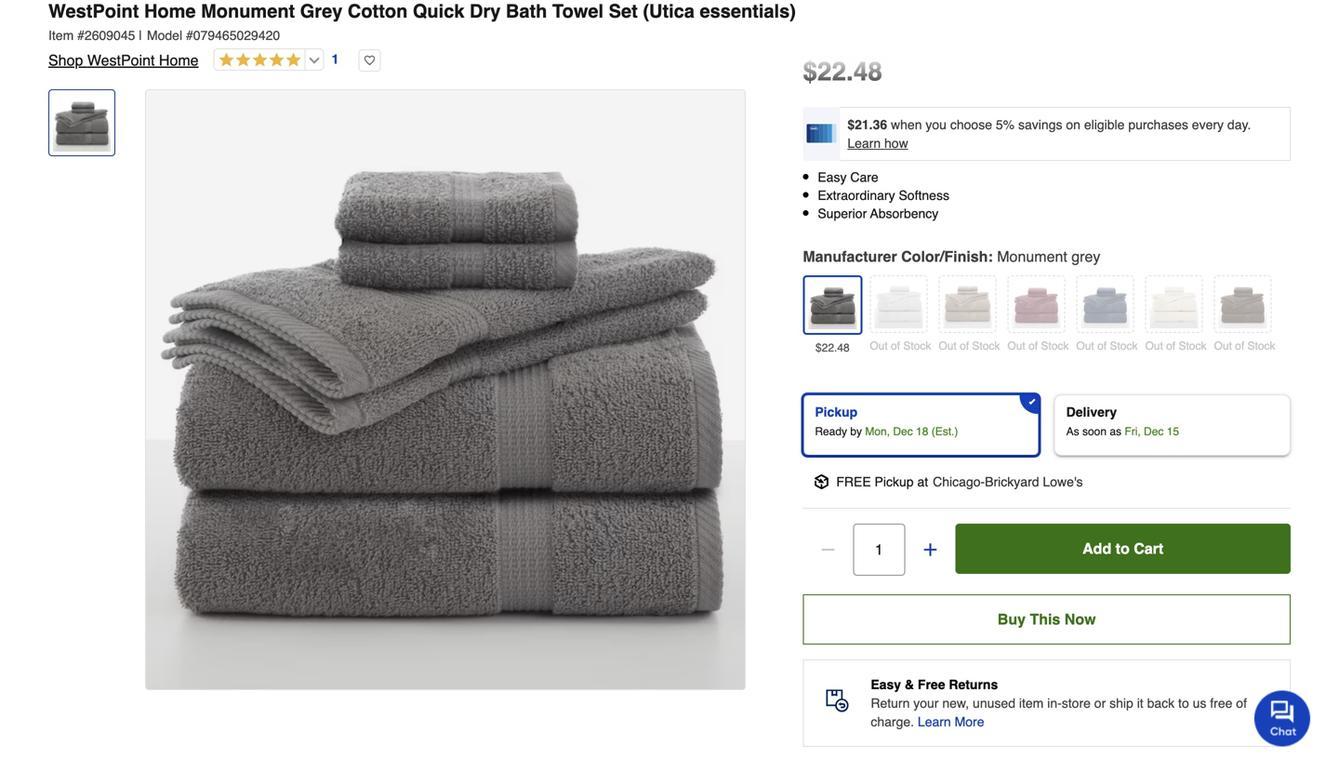 Task type: locate. For each thing, give the bounding box(es) containing it.
dec inside delivery as soon as fri, dec 15
[[1145, 425, 1164, 438]]

out of stock for soft red image
[[1008, 339, 1070, 352]]

item number 2 6 0 9 0 4 5 and model number 0 7 9 4 6 5 0 2 9 4 2 0 element
[[48, 26, 1292, 45]]

22
[[818, 57, 847, 87]]

out of stock down demitasse image
[[1215, 339, 1276, 352]]

soon
[[1083, 425, 1107, 438]]

1 vertical spatial westpoint
[[87, 52, 155, 69]]

learn more link
[[918, 713, 985, 731]]

superior
[[818, 206, 868, 221]]

westpoint home monument grey cotton quick dry bath towel set (utica essentials) item # 2609045 | model # 079465029420
[[48, 0, 796, 43]]

blue image
[[1082, 280, 1130, 328]]

0 horizontal spatial to
[[1116, 540, 1130, 557]]

0 vertical spatial easy
[[818, 170, 847, 185]]

out of stock down 'optical white' image
[[870, 339, 932, 352]]

1 horizontal spatial to
[[1179, 696, 1190, 711]]

0 vertical spatial home
[[144, 0, 196, 22]]

2609045
[[85, 28, 135, 43]]

48
[[854, 57, 883, 87]]

4 out of stock from the left
[[1077, 339, 1138, 352]]

returns
[[950, 677, 999, 692]]

westpoint
[[48, 0, 139, 22], [87, 52, 155, 69]]

home inside westpoint home monument grey cotton quick dry bath towel set (utica essentials) item # 2609045 | model # 079465029420
[[144, 0, 196, 22]]

to left us
[[1179, 696, 1190, 711]]

3 out of stock from the left
[[1008, 339, 1070, 352]]

out down demitasse image
[[1215, 339, 1233, 352]]

0 vertical spatial westpoint
[[48, 0, 139, 22]]

home down model on the left top of page
[[159, 52, 199, 69]]

of down demitasse image
[[1236, 339, 1245, 352]]

monument right :
[[998, 248, 1068, 265]]

demitasse image
[[1219, 280, 1268, 328]]

absorbency
[[871, 206, 939, 221]]

stock for blue 'image'
[[1111, 339, 1138, 352]]

cotton
[[348, 0, 408, 22]]

out of stock down ecru image
[[1146, 339, 1207, 352]]

extraordinary
[[818, 188, 896, 203]]

heart outline image
[[359, 49, 381, 72]]

stock down linen image
[[973, 339, 1001, 352]]

manufacturer
[[803, 248, 898, 265]]

stock for ecru image
[[1179, 339, 1207, 352]]

on
[[1067, 117, 1081, 132]]

more
[[955, 714, 985, 729]]

plus image
[[922, 540, 940, 559]]

purchases
[[1129, 117, 1189, 132]]

2 # from the left
[[186, 28, 193, 43]]

(utica
[[643, 0, 695, 22]]

learn
[[848, 136, 881, 151], [918, 714, 952, 729]]

of down ecru image
[[1167, 339, 1176, 352]]

easy up return
[[871, 677, 902, 692]]

item
[[1020, 696, 1044, 711]]

6 out of stock from the left
[[1215, 339, 1276, 352]]

when
[[892, 117, 923, 132]]

1 dec from the left
[[894, 425, 914, 438]]

set
[[609, 0, 638, 22]]

2 out of stock from the left
[[939, 339, 1001, 352]]

stock down ecru image
[[1179, 339, 1207, 352]]

item
[[48, 28, 74, 43]]

dec inside pickup ready by mon, dec 18 (est.)
[[894, 425, 914, 438]]

#
[[77, 28, 85, 43], [186, 28, 193, 43]]

# right the item
[[77, 28, 85, 43]]

15
[[1168, 425, 1180, 438]]

of down 'optical white' image
[[891, 339, 901, 352]]

0 vertical spatial to
[[1116, 540, 1130, 557]]

return
[[871, 696, 910, 711]]

Stepper number input field with increment and decrement buttons number field
[[854, 524, 906, 576]]

$21.36 when you choose 5% savings on eligible purchases every day. learn how
[[848, 117, 1252, 151]]

out for soft red image
[[1008, 339, 1026, 352]]

0 vertical spatial monument
[[201, 0, 295, 22]]

us
[[1194, 696, 1207, 711]]

you
[[926, 117, 947, 132]]

pickup
[[815, 405, 858, 419], [875, 474, 914, 489]]

5 out of stock from the left
[[1146, 339, 1207, 352]]

6 stock from the left
[[1248, 339, 1276, 352]]

grey
[[300, 0, 343, 22]]

of
[[891, 339, 901, 352], [960, 339, 970, 352], [1029, 339, 1039, 352], [1098, 339, 1107, 352], [1167, 339, 1176, 352], [1236, 339, 1245, 352], [1237, 696, 1248, 711]]

soft red image
[[1013, 280, 1061, 328]]

easy inside easy & free returns return your new, unused item in-store or ship it back to us free of charge.
[[871, 677, 902, 692]]

out for demitasse image
[[1215, 339, 1233, 352]]

back
[[1148, 696, 1175, 711]]

1 out of stock from the left
[[870, 339, 932, 352]]

6 out from the left
[[1215, 339, 1233, 352]]

free
[[918, 677, 946, 692]]

lowe's
[[1044, 474, 1084, 489]]

monument inside westpoint home monument grey cotton quick dry bath towel set (utica essentials) item # 2609045 | model # 079465029420
[[201, 0, 295, 22]]

1 vertical spatial easy
[[871, 677, 902, 692]]

learn down 'your'
[[918, 714, 952, 729]]

of down soft red image
[[1029, 339, 1039, 352]]

to right add
[[1116, 540, 1130, 557]]

.
[[847, 57, 854, 87]]

or
[[1095, 696, 1107, 711]]

stock for linen image
[[973, 339, 1001, 352]]

home up model on the left top of page
[[144, 0, 196, 22]]

by
[[851, 425, 863, 438]]

westpoint home  #079465029420 - thumbnail image
[[53, 94, 111, 152]]

pickup up ready
[[815, 405, 858, 419]]

out of stock down blue 'image'
[[1077, 339, 1138, 352]]

1 out from the left
[[870, 339, 888, 352]]

brickyard
[[986, 474, 1040, 489]]

now
[[1065, 611, 1097, 628]]

0 vertical spatial pickup
[[815, 405, 858, 419]]

0 vertical spatial learn
[[848, 136, 881, 151]]

out down soft red image
[[1008, 339, 1026, 352]]

stock for demitasse image
[[1248, 339, 1276, 352]]

1 horizontal spatial pickup
[[875, 474, 914, 489]]

charge.
[[871, 714, 915, 729]]

easy & free returns return your new, unused item in-store or ship it back to us free of charge.
[[871, 677, 1248, 729]]

to
[[1116, 540, 1130, 557], [1179, 696, 1190, 711]]

of for demitasse image
[[1236, 339, 1245, 352]]

1 vertical spatial monument
[[998, 248, 1068, 265]]

1 # from the left
[[77, 28, 85, 43]]

easy for easy & free returns
[[871, 677, 902, 692]]

of for soft red image
[[1029, 339, 1039, 352]]

&
[[905, 677, 915, 692]]

0 horizontal spatial learn
[[848, 136, 881, 151]]

cart
[[1135, 540, 1164, 557]]

1 stock from the left
[[904, 339, 932, 352]]

of down linen image
[[960, 339, 970, 352]]

pickup left at
[[875, 474, 914, 489]]

dec left '18'
[[894, 425, 914, 438]]

4 stock from the left
[[1111, 339, 1138, 352]]

1
[[332, 52, 339, 67]]

1 horizontal spatial dec
[[1145, 425, 1164, 438]]

monument up 079465029420
[[201, 0, 295, 22]]

1 vertical spatial learn
[[918, 714, 952, 729]]

easy
[[818, 170, 847, 185], [871, 677, 902, 692]]

dec
[[894, 425, 914, 438], [1145, 425, 1164, 438]]

18
[[917, 425, 929, 438]]

home
[[144, 0, 196, 22], [159, 52, 199, 69]]

5 stock from the left
[[1179, 339, 1207, 352]]

out of stock down soft red image
[[1008, 339, 1070, 352]]

monument
[[201, 0, 295, 22], [998, 248, 1068, 265]]

of right free
[[1237, 696, 1248, 711]]

0 horizontal spatial monument
[[201, 0, 295, 22]]

easy inside easy care extraordinary softness superior absorbency
[[818, 170, 847, 185]]

out of stock down linen image
[[939, 339, 1001, 352]]

stock for 'optical white' image
[[904, 339, 932, 352]]

out of stock
[[870, 339, 932, 352], [939, 339, 1001, 352], [1008, 339, 1070, 352], [1077, 339, 1138, 352], [1146, 339, 1207, 352], [1215, 339, 1276, 352]]

2 stock from the left
[[973, 339, 1001, 352]]

out down ecru image
[[1146, 339, 1164, 352]]

4 out from the left
[[1077, 339, 1095, 352]]

learn down the $21.36
[[848, 136, 881, 151]]

of down blue 'image'
[[1098, 339, 1107, 352]]

easy for easy care
[[818, 170, 847, 185]]

0 horizontal spatial easy
[[818, 170, 847, 185]]

0 horizontal spatial dec
[[894, 425, 914, 438]]

2 out from the left
[[939, 339, 957, 352]]

# right model on the left top of page
[[186, 28, 193, 43]]

out down blue 'image'
[[1077, 339, 1095, 352]]

choose
[[951, 117, 993, 132]]

delivery
[[1067, 405, 1118, 419]]

ship
[[1110, 696, 1134, 711]]

add
[[1083, 540, 1112, 557]]

1 horizontal spatial learn
[[918, 714, 952, 729]]

out for 'optical white' image
[[870, 339, 888, 352]]

5 out from the left
[[1146, 339, 1164, 352]]

essentials)
[[700, 0, 796, 22]]

out right $22.48
[[870, 339, 888, 352]]

shop westpoint home
[[48, 52, 199, 69]]

option group
[[796, 387, 1299, 463]]

add to cart button
[[956, 524, 1292, 574]]

out of stock for demitasse image
[[1215, 339, 1276, 352]]

easy up extraordinary on the top right of the page
[[818, 170, 847, 185]]

stock down blue 'image'
[[1111, 339, 1138, 352]]

stock down 'optical white' image
[[904, 339, 932, 352]]

stock down demitasse image
[[1248, 339, 1276, 352]]

3 stock from the left
[[1042, 339, 1070, 352]]

in-
[[1048, 696, 1062, 711]]

0 horizontal spatial pickup
[[815, 405, 858, 419]]

westpoint down 2609045
[[87, 52, 155, 69]]

stock
[[904, 339, 932, 352], [973, 339, 1001, 352], [1042, 339, 1070, 352], [1111, 339, 1138, 352], [1179, 339, 1207, 352], [1248, 339, 1276, 352]]

stock down soft red image
[[1042, 339, 1070, 352]]

dec left the 15
[[1145, 425, 1164, 438]]

of inside easy & free returns return your new, unused item in-store or ship it back to us free of charge.
[[1237, 696, 1248, 711]]

westpoint up 2609045
[[48, 0, 139, 22]]

of for 'optical white' image
[[891, 339, 901, 352]]

1 horizontal spatial #
[[186, 28, 193, 43]]

out for blue 'image'
[[1077, 339, 1095, 352]]

out
[[870, 339, 888, 352], [939, 339, 957, 352], [1008, 339, 1026, 352], [1077, 339, 1095, 352], [1146, 339, 1164, 352], [1215, 339, 1233, 352]]

stock for soft red image
[[1042, 339, 1070, 352]]

2 dec from the left
[[1145, 425, 1164, 438]]

fri,
[[1125, 425, 1142, 438]]

0 horizontal spatial #
[[77, 28, 85, 43]]

pickup ready by mon, dec 18 (est.)
[[815, 405, 959, 438]]

1 horizontal spatial easy
[[871, 677, 902, 692]]

1 vertical spatial to
[[1179, 696, 1190, 711]]

ecru image
[[1151, 280, 1199, 328]]

out down linen image
[[939, 339, 957, 352]]

out of stock for linen image
[[939, 339, 1001, 352]]

3 out from the left
[[1008, 339, 1026, 352]]

learn more
[[918, 714, 985, 729]]



Task type: describe. For each thing, give the bounding box(es) containing it.
of for blue 'image'
[[1098, 339, 1107, 352]]

learn inside $21.36 when you choose 5% savings on eligible purchases every day. learn how
[[848, 136, 881, 151]]

mon,
[[866, 425, 891, 438]]

1 vertical spatial pickup
[[875, 474, 914, 489]]

079465029420
[[193, 28, 280, 43]]

buy this now
[[998, 611, 1097, 628]]

easy care extraordinary softness superior absorbency
[[818, 170, 950, 221]]

chat invite button image
[[1255, 690, 1312, 747]]

model
[[147, 28, 182, 43]]

free
[[1211, 696, 1233, 711]]

monument grey image
[[809, 281, 857, 329]]

pickup inside pickup ready by mon, dec 18 (est.)
[[815, 405, 858, 419]]

|
[[139, 28, 142, 43]]

$
[[803, 57, 818, 87]]

5%
[[997, 117, 1015, 132]]

$22.48
[[816, 341, 850, 354]]

1 vertical spatial home
[[159, 52, 199, 69]]

:
[[989, 248, 994, 265]]

savings
[[1019, 117, 1063, 132]]

as
[[1067, 425, 1080, 438]]

optical white image
[[875, 280, 923, 328]]

as
[[1110, 425, 1122, 438]]

$21.36
[[848, 117, 888, 132]]

of for ecru image
[[1167, 339, 1176, 352]]

new,
[[943, 696, 970, 711]]

free pickup at chicago-brickyard lowe's
[[837, 474, 1084, 489]]

buy
[[998, 611, 1026, 628]]

linen image
[[944, 280, 992, 328]]

minus image
[[819, 540, 838, 559]]

$ 22 . 48
[[803, 57, 883, 87]]

your
[[914, 696, 939, 711]]

shop
[[48, 52, 83, 69]]

bath
[[506, 0, 547, 22]]

learn how button
[[848, 134, 909, 153]]

store
[[1062, 696, 1091, 711]]

every
[[1193, 117, 1225, 132]]

eligible
[[1085, 117, 1125, 132]]

(est.)
[[932, 425, 959, 438]]

this
[[1031, 611, 1061, 628]]

out of stock for blue 'image'
[[1077, 339, 1138, 352]]

dry
[[470, 0, 501, 22]]

1 horizontal spatial monument
[[998, 248, 1068, 265]]

option group containing pickup
[[796, 387, 1299, 463]]

to inside button
[[1116, 540, 1130, 557]]

at
[[918, 474, 929, 489]]

out of stock for ecru image
[[1146, 339, 1207, 352]]

care
[[851, 170, 879, 185]]

grey
[[1072, 248, 1101, 265]]

day.
[[1228, 117, 1252, 132]]

how
[[885, 136, 909, 151]]

of for linen image
[[960, 339, 970, 352]]

to inside easy & free returns return your new, unused item in-store or ship it back to us free of charge.
[[1179, 696, 1190, 711]]

free
[[837, 474, 872, 489]]

add to cart
[[1083, 540, 1164, 557]]

unused
[[973, 696, 1016, 711]]

it
[[1138, 696, 1144, 711]]

color/finish
[[902, 248, 989, 265]]

westpoint home  #079465029420 image
[[146, 90, 745, 690]]

out for linen image
[[939, 339, 957, 352]]

pickup image
[[815, 474, 829, 489]]

delivery as soon as fri, dec 15
[[1067, 405, 1180, 438]]

towel
[[553, 0, 604, 22]]

quick
[[413, 0, 465, 22]]

ready
[[815, 425, 848, 438]]

out of stock for 'optical white' image
[[870, 339, 932, 352]]

chicago-
[[933, 474, 986, 489]]

softness
[[899, 188, 950, 203]]

buy this now button
[[803, 594, 1292, 645]]

westpoint inside westpoint home monument grey cotton quick dry bath towel set (utica essentials) item # 2609045 | model # 079465029420
[[48, 0, 139, 22]]

manufacturer color/finish : monument grey
[[803, 248, 1101, 265]]

5 stars image
[[215, 52, 301, 69]]

out for ecru image
[[1146, 339, 1164, 352]]



Task type: vqa. For each thing, say whether or not it's contained in the screenshot.
Savings
yes



